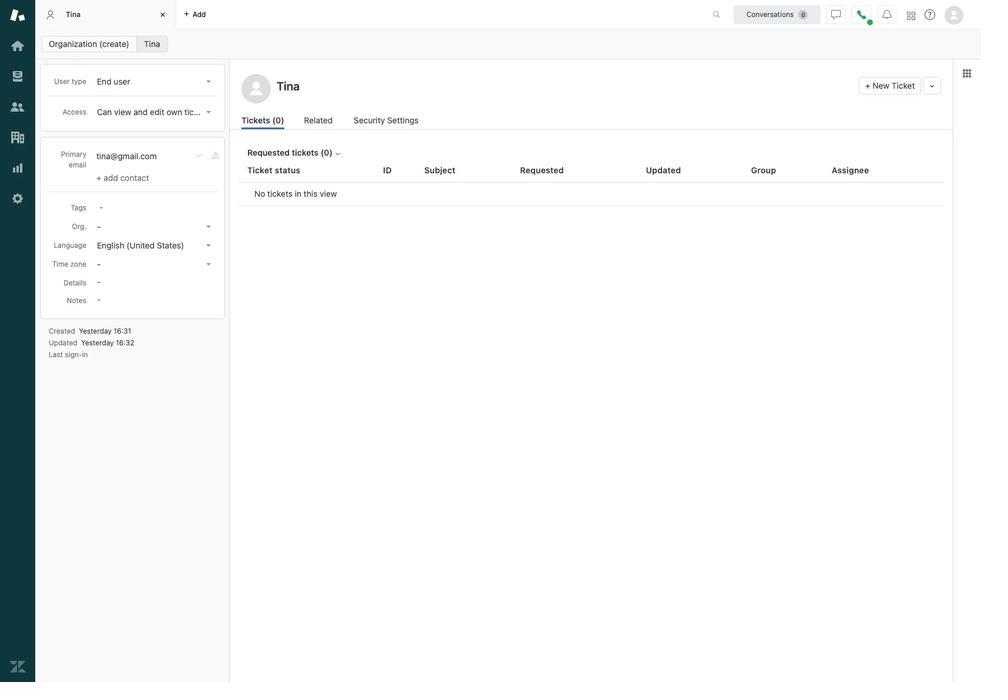 Task type: vqa. For each thing, say whether or not it's contained in the screenshot.
Question option
no



Task type: describe. For each thing, give the bounding box(es) containing it.
tags
[[71, 203, 86, 212]]

tina tab
[[35, 0, 176, 29]]

0 horizontal spatial (0)
[[272, 115, 284, 125]]

created yesterday 16:31 updated yesterday 16:32 last sign-in
[[49, 327, 134, 359]]

+ add contact
[[96, 173, 149, 183]]

own
[[167, 107, 182, 117]]

+ new ticket
[[866, 81, 916, 91]]

updated inside created yesterday 16:31 updated yesterday 16:32 last sign-in
[[49, 339, 77, 347]]

this
[[304, 189, 318, 199]]

zone
[[70, 260, 86, 269]]

can view and edit own tickets only
[[97, 107, 228, 117]]

details
[[64, 279, 86, 287]]

get started image
[[10, 38, 25, 53]]

get help image
[[925, 9, 936, 20]]

customers image
[[10, 99, 25, 115]]

tina link
[[136, 36, 168, 52]]

+ new ticket button
[[859, 77, 922, 95]]

created
[[49, 327, 75, 336]]

end
[[97, 76, 112, 86]]

arrow down image for end user
[[206, 81, 211, 83]]

tickets for no tickets in this view
[[268, 189, 293, 199]]

1 vertical spatial add
[[104, 173, 118, 183]]

1 horizontal spatial in
[[295, 189, 302, 199]]

tina inside 'secondary' element
[[144, 39, 160, 49]]

updated inside grid
[[646, 165, 681, 175]]

1 vertical spatial yesterday
[[81, 339, 114, 347]]

end user button
[[93, 73, 216, 90]]

only
[[212, 107, 228, 117]]

views image
[[10, 69, 25, 84]]

language
[[54, 241, 86, 250]]

+ for + add contact
[[96, 173, 102, 183]]

english (united states)
[[97, 240, 184, 250]]

tickets for requested tickets (0)
[[292, 148, 319, 158]]

(create)
[[99, 39, 129, 49]]

16:32
[[116, 339, 134, 347]]

- button for org.
[[93, 219, 216, 235]]

status
[[275, 165, 301, 175]]

zendesk image
[[10, 660, 25, 675]]

reporting image
[[10, 160, 25, 176]]

english
[[97, 240, 124, 250]]

- for time zone
[[97, 259, 101, 269]]

notifications image
[[883, 10, 892, 19]]

view inside button
[[114, 107, 131, 117]]

organization (create)
[[49, 39, 129, 49]]

+ for + new ticket
[[866, 81, 871, 91]]

add inside 'dropdown button'
[[193, 10, 206, 19]]

organizations image
[[10, 130, 25, 145]]

tickets (0)
[[242, 115, 284, 125]]

states)
[[157, 240, 184, 250]]

conversations button
[[734, 5, 821, 24]]

close image
[[157, 9, 169, 21]]

security settings link
[[354, 114, 422, 129]]

tickets (0) link
[[242, 114, 284, 129]]

zendesk support image
[[10, 8, 25, 23]]

primary
[[61, 150, 86, 159]]

sign-
[[65, 350, 82, 359]]

requested tickets (0)
[[247, 148, 333, 158]]

arrow down image for -
[[206, 226, 211, 228]]



Task type: locate. For each thing, give the bounding box(es) containing it.
organization
[[49, 39, 97, 49]]

2 vertical spatial arrow down image
[[206, 263, 211, 266]]

view
[[114, 107, 131, 117], [320, 189, 337, 199]]

1 horizontal spatial view
[[320, 189, 337, 199]]

- right zone on the left of the page
[[97, 259, 101, 269]]

requested for requested
[[520, 165, 564, 175]]

1 vertical spatial tina
[[144, 39, 160, 49]]

ticket status
[[247, 165, 301, 175]]

security settings
[[354, 115, 419, 125]]

0 vertical spatial add
[[193, 10, 206, 19]]

and
[[134, 107, 148, 117]]

english (united states) button
[[93, 237, 216, 254]]

org.
[[72, 222, 86, 231]]

view right this
[[320, 189, 337, 199]]

(0) right tickets
[[272, 115, 284, 125]]

time zone
[[52, 260, 86, 269]]

tina inside tab
[[66, 10, 81, 19]]

0 horizontal spatial updated
[[49, 339, 77, 347]]

0 vertical spatial arrow down image
[[206, 81, 211, 83]]

0 vertical spatial -
[[97, 222, 101, 232]]

add button
[[176, 0, 213, 29]]

0 vertical spatial arrow down image
[[206, 111, 211, 113]]

2 - button from the top
[[93, 256, 216, 273]]

tickets
[[242, 115, 270, 125]]

tina down close icon at the left top
[[144, 39, 160, 49]]

0 vertical spatial in
[[295, 189, 302, 199]]

1 horizontal spatial add
[[193, 10, 206, 19]]

1 vertical spatial arrow down image
[[206, 226, 211, 228]]

3 arrow down image from the top
[[206, 263, 211, 266]]

arrow down image for and
[[206, 111, 211, 113]]

0 horizontal spatial view
[[114, 107, 131, 117]]

related link
[[304, 114, 334, 129]]

1 - button from the top
[[93, 219, 216, 235]]

0 vertical spatial view
[[114, 107, 131, 117]]

contact
[[120, 173, 149, 183]]

0 vertical spatial tickets
[[184, 107, 210, 117]]

1 vertical spatial updated
[[49, 339, 77, 347]]

end user
[[97, 76, 130, 86]]

tickets inside button
[[184, 107, 210, 117]]

1 vertical spatial tickets
[[292, 148, 319, 158]]

None text field
[[273, 77, 855, 95]]

0 vertical spatial updated
[[646, 165, 681, 175]]

- right org. at left
[[97, 222, 101, 232]]

main element
[[0, 0, 35, 683]]

email
[[69, 160, 86, 169]]

secondary element
[[35, 32, 982, 56]]

(united
[[127, 240, 155, 250]]

2 - from the top
[[97, 259, 101, 269]]

add left contact
[[104, 173, 118, 183]]

group
[[752, 165, 777, 175]]

tabs tab list
[[35, 0, 701, 29]]

0 horizontal spatial add
[[104, 173, 118, 183]]

settings
[[388, 115, 419, 125]]

can
[[97, 107, 112, 117]]

ticket inside grid
[[247, 165, 273, 175]]

admin image
[[10, 191, 25, 206]]

id
[[383, 165, 392, 175]]

user type
[[54, 77, 86, 86]]

in inside created yesterday 16:31 updated yesterday 16:32 last sign-in
[[82, 350, 88, 359]]

- button
[[93, 219, 216, 235], [93, 256, 216, 273]]

subject
[[425, 165, 456, 175]]

0 horizontal spatial ticket
[[247, 165, 273, 175]]

no tickets in this view
[[255, 189, 337, 199]]

ticket
[[892, 81, 916, 91], [247, 165, 273, 175]]

arrow down image left only
[[206, 111, 211, 113]]

tina
[[66, 10, 81, 19], [144, 39, 160, 49]]

0 horizontal spatial tina
[[66, 10, 81, 19]]

1 vertical spatial arrow down image
[[206, 245, 211, 247]]

organization (create) button
[[41, 36, 137, 52]]

1 horizontal spatial requested
[[520, 165, 564, 175]]

type
[[72, 77, 86, 86]]

- button down the english (united states) button
[[93, 256, 216, 273]]

2 vertical spatial tickets
[[268, 189, 293, 199]]

- button up the english (united states) button
[[93, 219, 216, 235]]

arrow down image inside end user button
[[206, 81, 211, 83]]

ticket right new
[[892, 81, 916, 91]]

arrow down image
[[206, 111, 211, 113], [206, 245, 211, 247], [206, 263, 211, 266]]

in
[[295, 189, 302, 199], [82, 350, 88, 359]]

(0) down related link
[[321, 148, 333, 158]]

tickets up status
[[292, 148, 319, 158]]

add
[[193, 10, 206, 19], [104, 173, 118, 183]]

1 vertical spatial requested
[[520, 165, 564, 175]]

0 vertical spatial ticket
[[892, 81, 916, 91]]

0 vertical spatial yesterday
[[79, 327, 112, 336]]

0 vertical spatial (0)
[[272, 115, 284, 125]]

0 horizontal spatial requested
[[247, 148, 290, 158]]

button displays agent's chat status as invisible. image
[[832, 10, 841, 19]]

tina up organization
[[66, 10, 81, 19]]

yesterday up sign-
[[81, 339, 114, 347]]

0 vertical spatial - button
[[93, 219, 216, 235]]

related
[[304, 115, 333, 125]]

tickets
[[184, 107, 210, 117], [292, 148, 319, 158], [268, 189, 293, 199]]

0 vertical spatial tina
[[66, 10, 81, 19]]

tina@gmail.com
[[96, 151, 157, 161]]

tickets right own
[[184, 107, 210, 117]]

1 vertical spatial ticket
[[247, 165, 273, 175]]

time
[[52, 260, 68, 269]]

- button for time zone
[[93, 256, 216, 273]]

assignee
[[832, 165, 870, 175]]

arrow down image down the english (united states) button
[[206, 263, 211, 266]]

in right last
[[82, 350, 88, 359]]

+ down tina@gmail.com
[[96, 173, 102, 183]]

notes
[[67, 296, 86, 305]]

grid
[[230, 159, 954, 683]]

1 vertical spatial view
[[320, 189, 337, 199]]

- field
[[95, 200, 216, 213]]

edit
[[150, 107, 164, 117]]

add right close icon at the left top
[[193, 10, 206, 19]]

new
[[873, 81, 890, 91]]

1 arrow down image from the top
[[206, 81, 211, 83]]

1 horizontal spatial updated
[[646, 165, 681, 175]]

+
[[866, 81, 871, 91], [96, 173, 102, 183]]

arrow down image inside the english (united states) button
[[206, 245, 211, 247]]

arrow down image inside can view and edit own tickets only button
[[206, 111, 211, 113]]

1 - from the top
[[97, 222, 101, 232]]

+ left new
[[866, 81, 871, 91]]

arrow down image right states) at the top left of the page
[[206, 245, 211, 247]]

0 horizontal spatial +
[[96, 173, 102, 183]]

security
[[354, 115, 385, 125]]

user
[[54, 77, 70, 86]]

2 arrow down image from the top
[[206, 226, 211, 228]]

1 horizontal spatial (0)
[[321, 148, 333, 158]]

access
[[63, 108, 86, 116]]

1 vertical spatial - button
[[93, 256, 216, 273]]

requested
[[247, 148, 290, 158], [520, 165, 564, 175]]

arrow down image inside - button
[[206, 226, 211, 228]]

conversations
[[747, 10, 794, 19]]

2 arrow down image from the top
[[206, 245, 211, 247]]

1 horizontal spatial ticket
[[892, 81, 916, 91]]

arrow down image
[[206, 81, 211, 83], [206, 226, 211, 228]]

tickets right no
[[268, 189, 293, 199]]

view left "and"
[[114, 107, 131, 117]]

zendesk products image
[[908, 11, 916, 20]]

- for org.
[[97, 222, 101, 232]]

arrow down image up the can view and edit own tickets only
[[206, 81, 211, 83]]

+ inside button
[[866, 81, 871, 91]]

grid containing ticket status
[[230, 159, 954, 683]]

1 arrow down image from the top
[[206, 111, 211, 113]]

no
[[255, 189, 265, 199]]

apps image
[[963, 69, 972, 78]]

0 horizontal spatial in
[[82, 350, 88, 359]]

16:31
[[114, 327, 131, 336]]

ticket inside button
[[892, 81, 916, 91]]

1 vertical spatial (0)
[[321, 148, 333, 158]]

in left this
[[295, 189, 302, 199]]

-
[[97, 222, 101, 232], [97, 259, 101, 269]]

1 vertical spatial -
[[97, 259, 101, 269]]

last
[[49, 350, 63, 359]]

0 vertical spatial requested
[[247, 148, 290, 158]]

(0)
[[272, 115, 284, 125], [321, 148, 333, 158]]

1 horizontal spatial tina
[[144, 39, 160, 49]]

1 vertical spatial +
[[96, 173, 102, 183]]

updated
[[646, 165, 681, 175], [49, 339, 77, 347]]

arrow down image down - field
[[206, 226, 211, 228]]

can view and edit own tickets only button
[[93, 104, 228, 121]]

requested for requested tickets (0)
[[247, 148, 290, 158]]

user
[[114, 76, 130, 86]]

0 vertical spatial +
[[866, 81, 871, 91]]

yesterday
[[79, 327, 112, 336], [81, 339, 114, 347]]

ticket up no
[[247, 165, 273, 175]]

primary email
[[61, 150, 86, 169]]

1 horizontal spatial +
[[866, 81, 871, 91]]

arrow down image for states)
[[206, 245, 211, 247]]

1 vertical spatial in
[[82, 350, 88, 359]]

yesterday left the 16:31
[[79, 327, 112, 336]]



